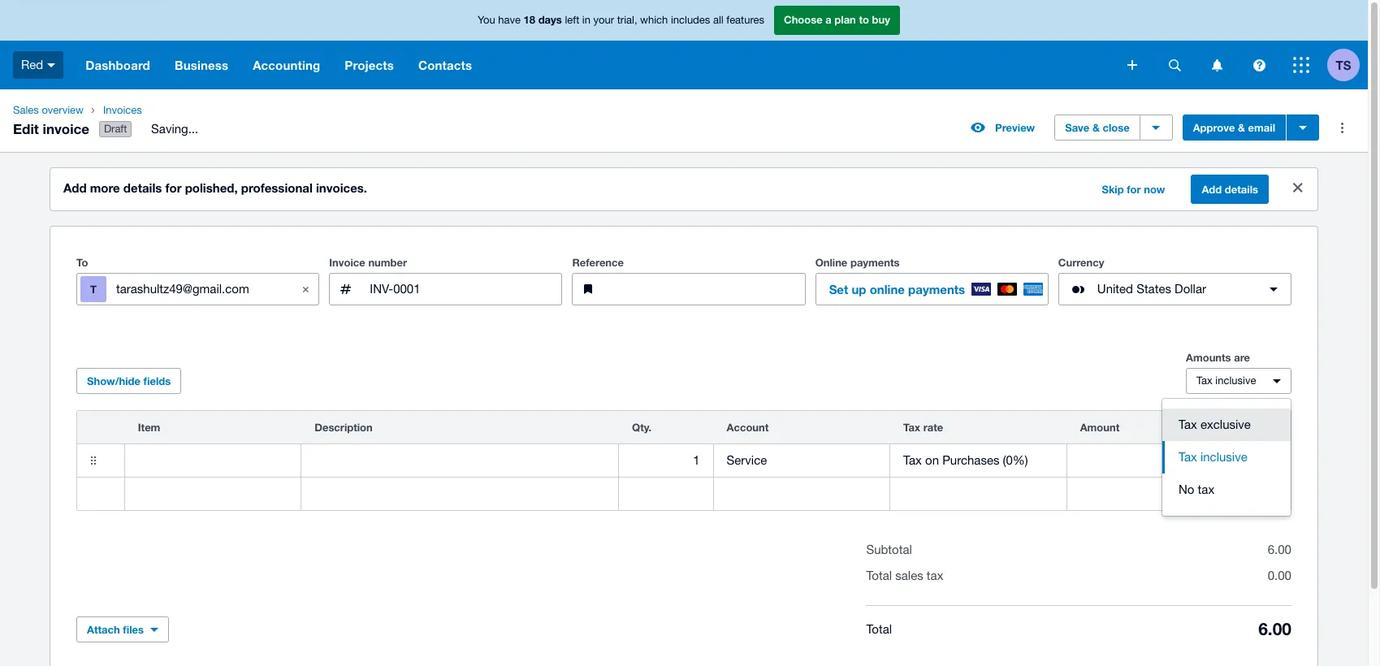 Task type: describe. For each thing, give the bounding box(es) containing it.
item
[[138, 421, 160, 434]]

up
[[852, 282, 867, 297]]

overview
[[42, 104, 84, 116]]

set up online payments
[[829, 282, 966, 297]]

sales overview link
[[7, 102, 90, 119]]

skip for now
[[1102, 183, 1166, 196]]

save & close
[[1066, 121, 1130, 134]]

includes
[[671, 14, 711, 26]]

0 horizontal spatial svg image
[[1128, 60, 1138, 70]]

list box containing tax exclusive
[[1163, 399, 1291, 516]]

more
[[90, 181, 120, 195]]

to
[[76, 256, 88, 269]]

0 horizontal spatial for
[[165, 181, 182, 195]]

amounts
[[1187, 351, 1232, 364]]

total for total
[[867, 622, 892, 636]]

red
[[21, 57, 43, 71]]

no
[[1179, 483, 1195, 497]]

exclusive
[[1201, 418, 1251, 432]]

details inside "button"
[[1225, 183, 1259, 196]]

attach
[[87, 623, 120, 636]]

features
[[727, 14, 765, 26]]

Quantity field
[[619, 445, 713, 476]]

tax inclusive inside button
[[1179, 450, 1248, 464]]

& for email
[[1239, 121, 1246, 134]]

sales
[[896, 569, 924, 583]]

currency
[[1059, 256, 1105, 269]]

none field tax rate
[[891, 445, 1067, 477]]

invoice number element
[[329, 273, 563, 306]]

tarashultz49@gmail.com
[[116, 282, 249, 296]]

fields
[[143, 375, 171, 388]]

all
[[713, 14, 724, 26]]

have
[[498, 14, 521, 26]]

projects
[[345, 58, 394, 72]]

business
[[175, 58, 228, 72]]

contacts button
[[406, 41, 485, 89]]

your
[[594, 14, 614, 26]]

1 vertical spatial 6.00
[[1259, 619, 1292, 640]]

online
[[816, 256, 848, 269]]

preview button
[[961, 115, 1045, 141]]

add details
[[1202, 183, 1259, 196]]

tax inclusive button
[[1187, 368, 1292, 394]]

draft
[[104, 123, 127, 135]]

online
[[870, 282, 905, 297]]

tax inclusive button
[[1163, 441, 1291, 474]]

save
[[1066, 121, 1090, 134]]

add details button
[[1192, 175, 1269, 204]]

attach files
[[87, 623, 144, 636]]

Description text field
[[302, 445, 619, 476]]

you have 18 days left in your trial, which includes all features
[[478, 13, 765, 26]]

attach files button
[[76, 617, 169, 643]]

show/hide fields button
[[76, 368, 181, 394]]

accounting button
[[241, 41, 333, 89]]

invoice number
[[329, 256, 407, 269]]

projects button
[[333, 41, 406, 89]]

svg image inside red popup button
[[47, 63, 55, 67]]

qty.
[[632, 421, 652, 434]]

ts button
[[1328, 41, 1369, 89]]

add for add more details for polished, professional invoices.
[[63, 181, 87, 195]]

trial,
[[617, 14, 638, 26]]

add more details for polished, professional invoices. status
[[50, 168, 1318, 211]]

edit
[[13, 120, 39, 137]]

1 vertical spatial tax
[[927, 569, 944, 583]]

approve & email button
[[1183, 115, 1286, 141]]

Invoice number text field
[[368, 274, 562, 305]]

tax inside button
[[1198, 483, 1215, 497]]

accounting
[[253, 58, 320, 72]]

t
[[90, 283, 97, 296]]

now
[[1144, 183, 1166, 196]]

rate
[[924, 421, 944, 434]]

red button
[[0, 41, 73, 89]]

add for add details
[[1202, 183, 1222, 196]]

Account text field
[[714, 445, 890, 476]]

in
[[583, 14, 591, 26]]

invoice
[[43, 120, 89, 137]]

add more details for polished, professional invoices.
[[63, 181, 367, 195]]

ts
[[1336, 57, 1352, 72]]

dollar
[[1175, 282, 1207, 296]]

amounts are
[[1187, 351, 1251, 364]]

save & close button
[[1055, 115, 1141, 141]]



Task type: vqa. For each thing, say whether or not it's contained in the screenshot.
Agency
no



Task type: locate. For each thing, give the bounding box(es) containing it.
close
[[1103, 121, 1130, 134]]

tax down "amounts"
[[1197, 375, 1213, 387]]

add left more
[[63, 181, 87, 195]]

inclusive inside popup button
[[1216, 375, 1257, 387]]

2 total from the top
[[867, 622, 892, 636]]

which
[[640, 14, 668, 26]]

united states dollar button
[[1059, 273, 1292, 306]]

& inside button
[[1093, 121, 1100, 134]]

1 horizontal spatial details
[[1225, 183, 1259, 196]]

no tax
[[1179, 483, 1215, 497]]

1 vertical spatial inventory item text field
[[125, 479, 301, 510]]

states
[[1137, 282, 1172, 296]]

0 vertical spatial tax
[[1198, 483, 1215, 497]]

Reference text field
[[611, 274, 805, 305]]

dashboard link
[[73, 41, 162, 89]]

tax
[[1198, 483, 1215, 497], [927, 569, 944, 583]]

list box
[[1163, 399, 1291, 516]]

tax right no
[[1198, 483, 1215, 497]]

payments right the "online"
[[909, 282, 966, 297]]

tax inside tax inclusive button
[[1179, 450, 1198, 464]]

details right more
[[123, 181, 162, 195]]

total for total sales tax
[[867, 569, 892, 583]]

saving...
[[151, 122, 198, 136]]

buy
[[872, 13, 891, 26]]

none field account
[[714, 445, 890, 477]]

show/hide
[[87, 375, 141, 388]]

payments up the "online"
[[851, 256, 900, 269]]

1 vertical spatial tax inclusive
[[1179, 450, 1248, 464]]

0 horizontal spatial payments
[[851, 256, 900, 269]]

0 horizontal spatial details
[[123, 181, 162, 195]]

description
[[315, 421, 373, 434]]

amount field up no
[[1068, 445, 1244, 476]]

polished,
[[185, 181, 238, 195]]

total
[[867, 569, 892, 583], [867, 622, 892, 636]]

no tax button
[[1163, 474, 1291, 506]]

amount
[[1081, 421, 1120, 434]]

invoices link
[[97, 102, 211, 119]]

inclusive
[[1216, 375, 1257, 387], [1201, 450, 1248, 464]]

1 horizontal spatial tax
[[1198, 483, 1215, 497]]

set up online payments button
[[816, 273, 1049, 306]]

invoices
[[103, 104, 142, 116]]

for left the 'polished,'
[[165, 181, 182, 195]]

1 horizontal spatial svg image
[[1212, 59, 1223, 71]]

professional
[[241, 181, 313, 195]]

6.00 up 0.00
[[1268, 543, 1292, 557]]

details left close icon
[[1225, 183, 1259, 196]]

0 horizontal spatial add
[[63, 181, 87, 195]]

amount field down tax inclusive button at the right bottom of the page
[[1068, 479, 1244, 510]]

left
[[565, 14, 580, 26]]

close image
[[289, 273, 322, 306]]

add inside "button"
[[1202, 183, 1222, 196]]

tax exclusive button
[[1163, 409, 1291, 441]]

0 vertical spatial 6.00
[[1268, 543, 1292, 557]]

1 vertical spatial inclusive
[[1201, 450, 1248, 464]]

choose
[[784, 13, 823, 26]]

tax inside tax inclusive popup button
[[1197, 375, 1213, 387]]

2 & from the left
[[1239, 121, 1246, 134]]

drag and drop line image
[[77, 445, 110, 477]]

approve & email
[[1194, 121, 1276, 134]]

& left email
[[1239, 121, 1246, 134]]

approve
[[1194, 121, 1236, 134]]

1 vertical spatial amount field
[[1068, 479, 1244, 510]]

tax inclusive
[[1197, 375, 1257, 387], [1179, 450, 1248, 464]]

0 vertical spatial amount field
[[1068, 445, 1244, 476]]

tax left rate
[[904, 421, 921, 434]]

0 vertical spatial tax inclusive
[[1197, 375, 1257, 387]]

more invoice options image
[[1326, 111, 1359, 144]]

details
[[123, 181, 162, 195], [1225, 183, 1259, 196]]

Tax rate text field
[[891, 445, 1067, 476]]

set
[[829, 282, 849, 297]]

tax right sales
[[927, 569, 944, 583]]

1 vertical spatial total
[[867, 622, 892, 636]]

2 amount field from the top
[[1068, 479, 1244, 510]]

tax left exclusive
[[1179, 418, 1198, 432]]

svg image up approve
[[1212, 59, 1223, 71]]

1 horizontal spatial for
[[1127, 183, 1141, 196]]

invoice line item list element
[[76, 411, 1292, 511]]

edit invoice
[[13, 120, 89, 137]]

total sales tax
[[867, 569, 944, 583]]

for left now on the right top
[[1127, 183, 1141, 196]]

tax rate
[[904, 421, 944, 434]]

preview
[[996, 121, 1036, 134]]

None field
[[125, 445, 301, 477], [714, 445, 890, 477], [891, 445, 1067, 477], [125, 478, 301, 510], [125, 445, 301, 477], [125, 478, 301, 510]]

svg image
[[1212, 59, 1223, 71], [1128, 60, 1138, 70]]

account
[[727, 421, 769, 434]]

invoice
[[329, 256, 366, 269]]

1 vertical spatial payments
[[909, 282, 966, 297]]

banner containing ts
[[0, 0, 1369, 89]]

0 vertical spatial total
[[867, 569, 892, 583]]

close image
[[1282, 172, 1315, 204]]

tax inclusive down amounts are
[[1197, 375, 1257, 387]]

tax inclusive inside popup button
[[1197, 375, 1257, 387]]

to
[[859, 13, 870, 26]]

&
[[1093, 121, 1100, 134], [1239, 121, 1246, 134]]

1 horizontal spatial &
[[1239, 121, 1246, 134]]

tax inclusive down tax exclusive
[[1179, 450, 1248, 464]]

1 horizontal spatial add
[[1202, 183, 1222, 196]]

total down total sales tax on the right of page
[[867, 622, 892, 636]]

0 horizontal spatial tax
[[927, 569, 944, 583]]

business button
[[162, 41, 241, 89]]

tax inside tax exclusive button
[[1179, 418, 1198, 432]]

1 total from the top
[[867, 569, 892, 583]]

number
[[368, 256, 407, 269]]

0 horizontal spatial &
[[1093, 121, 1100, 134]]

1 amount field from the top
[[1068, 445, 1244, 476]]

0.00
[[1268, 569, 1292, 583]]

show/hide fields
[[87, 375, 171, 388]]

a
[[826, 13, 832, 26]]

contacts
[[419, 58, 472, 72]]

inclusive down tax exclusive button
[[1201, 450, 1248, 464]]

united states dollar
[[1098, 282, 1207, 296]]

payments inside popup button
[[909, 282, 966, 297]]

& right save at the right top of the page
[[1093, 121, 1100, 134]]

tax exclusive
[[1179, 418, 1251, 432]]

for
[[165, 181, 182, 195], [1127, 183, 1141, 196]]

add right now on the right top
[[1202, 183, 1222, 196]]

add
[[63, 181, 87, 195], [1202, 183, 1222, 196]]

1 horizontal spatial payments
[[909, 282, 966, 297]]

united
[[1098, 282, 1134, 296]]

Inventory item text field
[[125, 445, 301, 476], [125, 479, 301, 510]]

email
[[1249, 121, 1276, 134]]

svg image
[[1294, 57, 1310, 73], [1169, 59, 1181, 71], [1254, 59, 1266, 71], [47, 63, 55, 67]]

18
[[524, 13, 536, 26]]

inclusive down are
[[1216, 375, 1257, 387]]

skip
[[1102, 183, 1124, 196]]

choose a plan to buy
[[784, 13, 891, 26]]

6.00
[[1268, 543, 1292, 557], [1259, 619, 1292, 640]]

0 vertical spatial inclusive
[[1216, 375, 1257, 387]]

plan
[[835, 13, 856, 26]]

sales overview
[[13, 104, 84, 116]]

& inside button
[[1239, 121, 1246, 134]]

6.00 down 0.00
[[1259, 619, 1292, 640]]

subtotal
[[867, 543, 912, 557]]

1 inventory item text field from the top
[[125, 445, 301, 476]]

online payments
[[816, 256, 900, 269]]

for inside "button"
[[1127, 183, 1141, 196]]

tax inside invoice line item list element
[[904, 421, 921, 434]]

total down subtotal
[[867, 569, 892, 583]]

reference
[[572, 256, 624, 269]]

& for close
[[1093, 121, 1100, 134]]

tax up no
[[1179, 450, 1198, 464]]

you
[[478, 14, 495, 26]]

0 vertical spatial payments
[[851, 256, 900, 269]]

1 & from the left
[[1093, 121, 1100, 134]]

skip for now button
[[1093, 176, 1176, 202]]

inclusive inside button
[[1201, 450, 1248, 464]]

files
[[123, 623, 144, 636]]

Amount field
[[1068, 445, 1244, 476], [1068, 479, 1244, 510]]

invoices.
[[316, 181, 367, 195]]

banner
[[0, 0, 1369, 89]]

2 inventory item text field from the top
[[125, 479, 301, 510]]

0 vertical spatial inventory item text field
[[125, 445, 301, 476]]

svg image up close
[[1128, 60, 1138, 70]]



